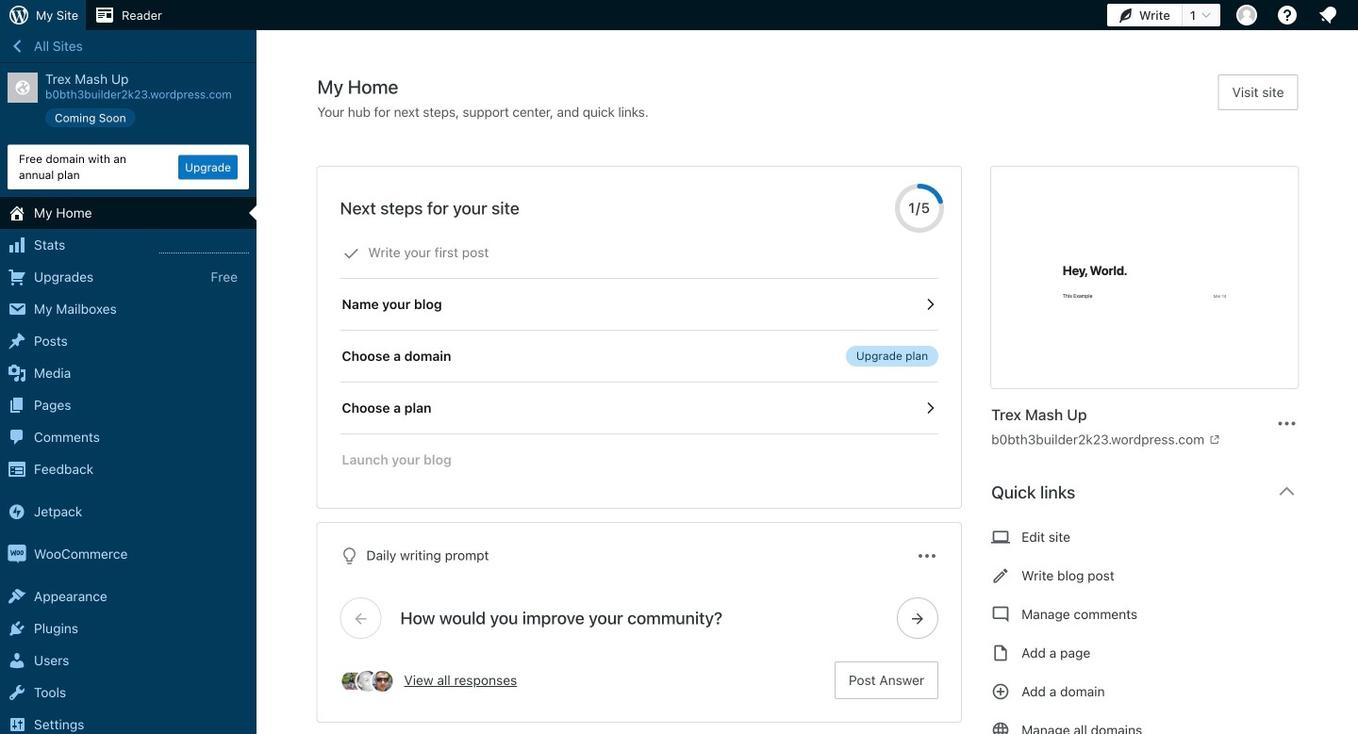 Task type: vqa. For each thing, say whether or not it's contained in the screenshot.
2nd img from the bottom of the page
yes



Task type: describe. For each thing, give the bounding box(es) containing it.
1 img image from the top
[[8, 623, 26, 642]]

2 img image from the top
[[8, 666, 26, 685]]



Task type: locate. For each thing, give the bounding box(es) containing it.
menu
[[317, 144, 1242, 192]]

None search field
[[1251, 144, 1299, 192]]

my profile image
[[1237, 5, 1258, 25]]

0 vertical spatial img image
[[8, 623, 26, 642]]

open search image
[[1251, 157, 1299, 179]]

highest hourly views 0 image
[[159, 242, 249, 254]]

main content
[[317, 30, 1328, 390]]

help image
[[1276, 4, 1299, 26]]

img image
[[8, 623, 26, 642], [8, 666, 26, 685]]

closed image
[[1303, 42, 1312, 49]]

manage your notifications image
[[1317, 4, 1340, 26]]

1 vertical spatial img image
[[8, 666, 26, 685]]



